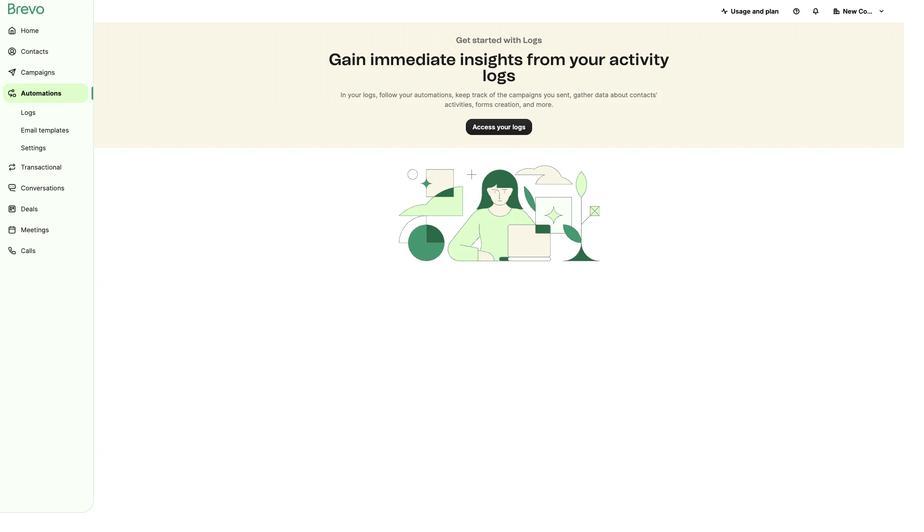 Task type: locate. For each thing, give the bounding box(es) containing it.
in your logs, follow your automations, keep track of the campaigns you sent, gather data about contacts' activities, forms creation, and more.
[[341, 91, 658, 108]]

calls
[[21, 247, 36, 255]]

get
[[456, 35, 471, 45]]

conversations link
[[3, 178, 88, 198]]

and left plan
[[753, 7, 764, 15]]

0 horizontal spatial logs
[[21, 108, 36, 117]]

logs up the
[[483, 66, 516, 85]]

sent,
[[557, 91, 572, 99]]

gain
[[329, 50, 366, 69]]

automations,
[[415, 91, 454, 99]]

logs right with
[[523, 35, 542, 45]]

logs
[[523, 35, 542, 45], [21, 108, 36, 117]]

1 vertical spatial logs
[[513, 123, 526, 131]]

settings link
[[3, 140, 88, 156]]

your up gather
[[570, 50, 606, 69]]

logs link
[[3, 104, 88, 121]]

campaigns
[[21, 68, 55, 76]]

new
[[843, 7, 857, 15]]

contacts
[[21, 47, 48, 55]]

settings
[[21, 144, 46, 152]]

logs down the creation,
[[513, 123, 526, 131]]

of
[[489, 91, 496, 99]]

logs up email
[[21, 108, 36, 117]]

meetings
[[21, 226, 49, 234]]

0 vertical spatial and
[[753, 7, 764, 15]]

logs,
[[363, 91, 378, 99]]

insights
[[460, 50, 523, 69]]

your inside button
[[497, 123, 511, 131]]

and inside button
[[753, 7, 764, 15]]

and
[[753, 7, 764, 15], [523, 100, 535, 108]]

your
[[570, 50, 606, 69], [348, 91, 361, 99], [399, 91, 413, 99], [497, 123, 511, 131]]

0 horizontal spatial and
[[523, 100, 535, 108]]

your right 'access'
[[497, 123, 511, 131]]

calls link
[[3, 241, 88, 260]]

your right in
[[348, 91, 361, 99]]

deals
[[21, 205, 38, 213]]

campaigns link
[[3, 63, 88, 82]]

keep
[[456, 91, 470, 99]]

0 vertical spatial logs
[[523, 35, 542, 45]]

logs
[[483, 66, 516, 85], [513, 123, 526, 131]]

and down campaigns
[[523, 100, 535, 108]]

email
[[21, 126, 37, 134]]

contacts'
[[630, 91, 658, 99]]

logs inside gain immediate insights from your activity logs
[[483, 66, 516, 85]]

0 vertical spatial logs
[[483, 66, 516, 85]]

new company
[[843, 7, 889, 15]]

company
[[859, 7, 889, 15]]

1 horizontal spatial and
[[753, 7, 764, 15]]

data
[[595, 91, 609, 99]]

templates
[[39, 126, 69, 134]]

activities,
[[445, 100, 474, 108]]

1 vertical spatial and
[[523, 100, 535, 108]]

1 horizontal spatial logs
[[523, 35, 542, 45]]

email templates link
[[3, 122, 88, 138]]

started
[[473, 35, 502, 45]]

new company button
[[827, 3, 892, 19]]

home link
[[3, 21, 88, 40]]



Task type: describe. For each thing, give the bounding box(es) containing it.
from
[[527, 50, 566, 69]]

follow
[[379, 91, 397, 99]]

track
[[472, 91, 488, 99]]

plan
[[766, 7, 779, 15]]

more.
[[536, 100, 554, 108]]

and inside in your logs, follow your automations, keep track of the campaigns you sent, gather data about contacts' activities, forms creation, and more.
[[523, 100, 535, 108]]

in
[[341, 91, 346, 99]]

email templates
[[21, 126, 69, 134]]

access your logs button
[[466, 119, 532, 135]]

usage
[[731, 7, 751, 15]]

automations
[[21, 89, 62, 97]]

usage and plan button
[[715, 3, 786, 19]]

transactional
[[21, 163, 62, 171]]

transactional link
[[3, 158, 88, 177]]

with
[[504, 35, 521, 45]]

about
[[611, 91, 628, 99]]

conversations
[[21, 184, 64, 192]]

automations link
[[3, 84, 88, 103]]

meetings link
[[3, 220, 88, 239]]

forms
[[476, 100, 493, 108]]

contacts link
[[3, 42, 88, 61]]

your inside gain immediate insights from your activity logs
[[570, 50, 606, 69]]

access your logs
[[473, 123, 526, 131]]

home
[[21, 27, 39, 35]]

gather
[[574, 91, 593, 99]]

gain immediate insights from your activity logs
[[329, 50, 670, 85]]

activity
[[610, 50, 670, 69]]

you
[[544, 91, 555, 99]]

access
[[473, 123, 496, 131]]

1 vertical spatial logs
[[21, 108, 36, 117]]

campaigns
[[509, 91, 542, 99]]

the
[[497, 91, 507, 99]]

your right follow
[[399, 91, 413, 99]]

creation,
[[495, 100, 521, 108]]

logs inside button
[[513, 123, 526, 131]]

get started with logs
[[456, 35, 542, 45]]

deals link
[[3, 199, 88, 219]]

immediate
[[370, 50, 456, 69]]

usage and plan
[[731, 7, 779, 15]]



Task type: vqa. For each thing, say whether or not it's contained in the screenshot.
each
no



